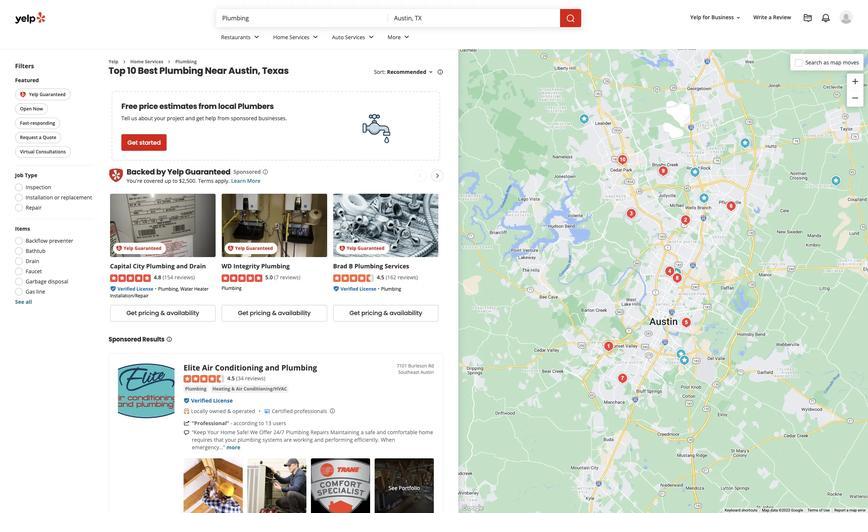 Task type: vqa. For each thing, say whether or not it's contained in the screenshot.
"elevated, artisan crafted goods made locally and worldwide. curated jewelry, accessories, apparel, home decor & culinary items and custom gift baskets for al
no



Task type: locate. For each thing, give the bounding box(es) containing it.
24 chevron down v2 image inside auto services link
[[367, 33, 376, 42]]

4.5 star rating image down b
[[333, 274, 374, 282]]

24 chevron down v2 image
[[402, 33, 411, 42]]

option group containing items
[[13, 225, 93, 306]]

4.5 left (162
[[377, 274, 384, 281]]

0 vertical spatial map
[[830, 59, 842, 66]]

proven plumbing image
[[615, 152, 630, 167], [615, 152, 630, 167]]

terms of use link
[[808, 508, 830, 512]]

2 none field from the left
[[394, 14, 554, 22]]

get pricing & availability button down (7
[[222, 305, 327, 321]]

1 yelp guaranteed link from the left
[[110, 194, 216, 257]]

2 horizontal spatial license
[[360, 286, 376, 292]]

16 chevron right v2 image
[[121, 59, 127, 65], [166, 59, 172, 65]]

guaranteed up city
[[135, 245, 161, 252]]

1 horizontal spatial get pricing & availability button
[[222, 305, 327, 321]]

24 chevron down v2 image inside restaurants link
[[252, 33, 261, 42]]

home services down find 'text field'
[[273, 33, 310, 41]]

inspection
[[26, 184, 51, 191]]

drain inside option group
[[26, 258, 39, 265]]

(34
[[236, 375, 244, 382]]

austin,
[[228, 65, 260, 77]]

1 vertical spatial option group
[[13, 225, 93, 306]]

availability
[[167, 309, 199, 318], [278, 309, 311, 318], [390, 309, 422, 318]]

0 horizontal spatial 16 verified v2 image
[[110, 286, 116, 292]]

apply.
[[215, 177, 230, 184]]

2 vertical spatial home
[[220, 429, 235, 436]]

16 verified v2 image for brad b plumbing services
[[333, 286, 339, 292]]

1 horizontal spatial 4.5 star rating image
[[333, 274, 374, 282]]

24 chevron down v2 image right restaurants
[[252, 33, 261, 42]]

certified professionals
[[272, 408, 327, 415]]

air right elite
[[202, 363, 213, 373]]

verified license up installation/repair
[[118, 286, 153, 292]]

2 horizontal spatial verified license button
[[341, 285, 376, 292]]

1 get pricing & availability from the left
[[126, 309, 199, 318]]

0 vertical spatial your
[[154, 115, 166, 122]]

businesses.
[[259, 115, 287, 122]]

verified for capital
[[118, 286, 135, 292]]

home inside business categories element
[[273, 33, 288, 41]]

reviews) right (7
[[280, 274, 300, 281]]

a for report
[[847, 508, 849, 512]]

a right write
[[769, 14, 772, 21]]

plumbing link left near
[[175, 58, 197, 65]]

pricing for capital
[[138, 309, 159, 318]]

2 16 chevron right v2 image from the left
[[166, 59, 172, 65]]

1 horizontal spatial see
[[389, 484, 397, 491]]

1 vertical spatial 4.5 star rating image
[[184, 375, 224, 383]]

0 horizontal spatial elite air conditioning and plumbing image
[[118, 363, 175, 419]]

2 24 chevron down v2 image from the left
[[311, 33, 320, 42]]

verified license button up owned
[[191, 397, 233, 404]]

1 vertical spatial see
[[389, 484, 397, 491]]

guaranteed up the wd integrity plumbing link
[[246, 245, 273, 252]]

to left '13'
[[259, 420, 264, 427]]

plumbing inside "keep your home safe! we offer 24/7 plumbing repairs maintaining a safe and comfortable home requires that your plumbing systems are working and performing efficiently. when emergency…"
[[286, 429, 309, 436]]

16 verified v2 image down brad
[[333, 286, 339, 292]]

get pricing & availability button down (162
[[333, 305, 439, 321]]

yelp up b
[[347, 245, 356, 252]]

now
[[33, 106, 43, 112]]

learn
[[231, 177, 246, 184]]

projects image
[[803, 14, 812, 23]]

we
[[250, 429, 258, 436]]

map right the as at the top right
[[830, 59, 842, 66]]

backflow
[[26, 237, 48, 244]]

get pricing & availability down plumbing, water heater installation/repair
[[126, 309, 199, 318]]

yelp guaranteed inside button
[[29, 91, 66, 98]]

sponsored up the learn more link
[[234, 168, 261, 175]]

pricing for brad
[[361, 309, 382, 318]]

zoom out image
[[851, 94, 860, 103]]

24 chevron down v2 image left auto at top
[[311, 33, 320, 42]]

0 horizontal spatial to
[[173, 177, 178, 184]]

your right 'about'
[[154, 115, 166, 122]]

search
[[806, 59, 822, 66]]

home down find 'text field'
[[273, 33, 288, 41]]

0 vertical spatial 4.5 star rating image
[[333, 274, 374, 282]]

2 option group from the top
[[13, 225, 93, 306]]

0 horizontal spatial air
[[202, 363, 213, 373]]

to
[[173, 177, 178, 184], [259, 420, 264, 427]]

verified
[[118, 286, 135, 292], [341, 286, 358, 292], [191, 397, 212, 404]]

1 16 verified v2 image from the left
[[110, 286, 116, 292]]

backed
[[127, 167, 155, 177]]

get pricing & availability button for integrity
[[222, 305, 327, 321]]

terms left apply.
[[198, 177, 214, 184]]

get pricing & availability down (162
[[349, 309, 422, 318]]

error
[[858, 508, 866, 512]]

16 verified v2 image
[[110, 286, 116, 292], [333, 286, 339, 292]]

0 vertical spatial to
[[173, 177, 178, 184]]

air inside button
[[236, 386, 243, 392]]

terms left "of"
[[808, 508, 818, 512]]

verified license for city
[[118, 286, 153, 292]]

0 vertical spatial terms
[[198, 177, 214, 184]]

drain up faucet
[[26, 258, 39, 265]]

yelp left 10
[[109, 58, 118, 65]]

air down (34
[[236, 386, 243, 392]]

get pricing & availability button for b
[[333, 305, 439, 321]]

2 availability from the left
[[278, 309, 311, 318]]

elite
[[184, 363, 200, 373]]

near
[[205, 65, 227, 77]]

gas
[[26, 288, 35, 295]]

guaranteed up the now
[[40, 91, 66, 98]]

about
[[138, 115, 153, 122]]

group
[[847, 74, 864, 107]]

yelp guaranteed up city
[[124, 245, 161, 252]]

1 vertical spatial to
[[259, 420, 264, 427]]

virtual
[[20, 149, 35, 155]]

license up locally owned & operated
[[213, 397, 233, 404]]

services right auto at top
[[345, 33, 365, 41]]

estimates
[[159, 101, 197, 112]]

0 horizontal spatial map
[[830, 59, 842, 66]]

1 16 chevron right v2 image from the left
[[121, 59, 127, 65]]

you're covered up to $2,500. terms apply. learn more
[[127, 177, 261, 184]]

a for request
[[39, 134, 42, 141]]

southeast
[[398, 369, 419, 375]]

search image
[[566, 14, 575, 23]]

1 horizontal spatial your
[[225, 436, 236, 443]]

1 vertical spatial more
[[247, 177, 261, 184]]

4.5 star rating image
[[333, 274, 374, 282], [184, 375, 224, 383]]

1 horizontal spatial yelp guaranteed link
[[222, 194, 327, 257]]

home down -
[[220, 429, 235, 436]]

reviews) up the water
[[175, 274, 195, 281]]

map
[[762, 508, 770, 512]]

2 get pricing & availability from the left
[[349, 309, 422, 318]]

get
[[196, 115, 204, 122]]

13
[[265, 420, 271, 427]]

1 availability from the left
[[167, 309, 199, 318]]

reviews) down "elite air conditioning and plumbing" link
[[245, 375, 265, 382]]

review
[[773, 14, 791, 21]]

4.8 star rating image
[[110, 274, 151, 282]]

info icon image
[[329, 408, 335, 414], [329, 408, 335, 414]]

home services link down find field
[[267, 27, 326, 49]]

verified license down b
[[341, 286, 376, 292]]

3 availability from the left
[[390, 309, 422, 318]]

None search field
[[216, 9, 583, 27]]

map left error
[[850, 508, 857, 512]]

services down find field
[[290, 33, 310, 41]]

home services right top
[[130, 58, 163, 65]]

0 vertical spatial option group
[[13, 172, 93, 214]]

16 info v2 image
[[262, 169, 268, 175], [166, 336, 172, 342]]

0 vertical spatial home
[[273, 33, 288, 41]]

1 24 chevron down v2 image from the left
[[252, 33, 261, 42]]

verified license button up installation/repair
[[118, 285, 153, 292]]

2 yelp guaranteed link from the left
[[222, 194, 327, 257]]

christina o. image
[[840, 10, 853, 24]]

brad b plumbing services image
[[601, 339, 616, 354], [601, 339, 616, 354]]

yelp left for
[[690, 14, 701, 21]]

yelp right 16 yelp guaranteed v2 image
[[235, 245, 245, 252]]

24 chevron down v2 image
[[252, 33, 261, 42], [311, 33, 320, 42], [367, 33, 376, 42]]

yelp guaranteed up the now
[[29, 91, 66, 98]]

2 horizontal spatial 16 yelp guaranteed v2 image
[[339, 245, 345, 252]]

16 verified v2 image up installation/repair
[[110, 286, 116, 292]]

standard plumbing image
[[615, 371, 630, 386]]

recommended button
[[387, 68, 434, 76]]

a inside button
[[39, 134, 42, 141]]

more right learn
[[247, 177, 261, 184]]

home services link right top
[[130, 58, 163, 65]]

search as map moves
[[806, 59, 859, 66]]

0 horizontal spatial sponsored
[[109, 335, 141, 344]]

1 horizontal spatial 16 chevron right v2 image
[[166, 59, 172, 65]]

yelp inside the featured group
[[29, 91, 38, 98]]

0 horizontal spatial verified
[[118, 286, 135, 292]]

guaranteed up brad b plumbing services
[[358, 245, 385, 252]]

brad b plumbing services
[[333, 262, 409, 270]]

covered
[[144, 177, 163, 184]]

heating & air conditioning/hvac
[[213, 386, 287, 392]]

4.5 star rating image up plumbing button at the bottom left of page
[[184, 375, 224, 383]]

type
[[25, 172, 37, 179]]

1 horizontal spatial 16 yelp guaranteed v2 image
[[116, 245, 122, 252]]

2 horizontal spatial availability
[[390, 309, 422, 318]]

0 horizontal spatial none field
[[222, 14, 382, 22]]

Find text field
[[222, 14, 382, 22]]

auto services
[[332, 33, 365, 41]]

0 horizontal spatial pricing
[[138, 309, 159, 318]]

business
[[712, 14, 734, 21]]

pricing inside plumbing get pricing & availability
[[250, 309, 271, 318]]

to right up on the top
[[173, 177, 178, 184]]

(7
[[274, 274, 279, 281]]

more left 24 chevron down v2 icon
[[388, 33, 401, 41]]

& down (7
[[272, 309, 277, 318]]

get pricing & availability button
[[110, 305, 216, 321], [222, 305, 327, 321], [333, 305, 439, 321]]

from up help at the left top of the page
[[199, 101, 217, 112]]

0 horizontal spatial 16 yelp guaranteed v2 image
[[20, 92, 26, 98]]

0 vertical spatial air
[[202, 363, 213, 373]]

"keep your home safe! we offer 24/7 plumbing repairs maintaining a safe and comfortable home requires that your plumbing systems are working and performing efficiently. when emergency…"
[[192, 429, 433, 451]]

plumbing link up 16 verified v2 image
[[184, 385, 208, 393]]

1 horizontal spatial get pricing & availability
[[349, 309, 422, 318]]

0 vertical spatial 4.5
[[377, 274, 384, 281]]

availability down the water
[[167, 309, 199, 318]]

services up 4.5 (162 reviews)
[[385, 262, 409, 270]]

16 yelp guaranteed v2 image up open
[[20, 92, 26, 98]]

0 vertical spatial sponsored
[[234, 168, 261, 175]]

google image
[[460, 503, 485, 513]]

4.5 left (34
[[227, 375, 235, 382]]

verified license button for b
[[341, 285, 376, 292]]

0 horizontal spatial get pricing & availability
[[126, 309, 199, 318]]

verified up installation/repair
[[118, 286, 135, 292]]

map for error
[[850, 508, 857, 512]]

see left portfolio
[[389, 484, 397, 491]]

to for $2,500.
[[173, 177, 178, 184]]

home right top
[[130, 58, 144, 65]]

1 vertical spatial 4.5
[[227, 375, 235, 382]]

restaurants
[[221, 33, 251, 41]]

2 pricing from the left
[[250, 309, 271, 318]]

a right report
[[847, 508, 849, 512]]

1 vertical spatial home services link
[[130, 58, 163, 65]]

1 horizontal spatial none field
[[394, 14, 554, 22]]

1 vertical spatial sponsored
[[109, 335, 141, 344]]

rd
[[428, 363, 434, 369]]

drain up heater
[[189, 262, 206, 270]]

texas
[[262, 65, 289, 77]]

option group
[[13, 172, 93, 214], [13, 225, 93, 306]]

yelp guaranteed up the wd integrity plumbing link
[[235, 245, 273, 252]]

0 horizontal spatial 4.5
[[227, 375, 235, 382]]

stan's heating, air, plumbing & electrical image
[[670, 271, 685, 286]]

reviews)
[[175, 274, 195, 281], [280, 274, 300, 281], [398, 274, 418, 281], [245, 375, 265, 382]]

1 horizontal spatial air
[[236, 386, 243, 392]]

16 chevron right v2 image right yelp link
[[121, 59, 127, 65]]

sponsored
[[234, 168, 261, 175], [109, 335, 141, 344]]

1 horizontal spatial to
[[259, 420, 264, 427]]

see for see portfolio
[[389, 484, 397, 491]]

users
[[273, 420, 286, 427]]

None field
[[222, 14, 382, 22], [394, 14, 554, 22]]

from
[[199, 101, 217, 112], [217, 115, 230, 122]]

16 chevron right v2 image right best
[[166, 59, 172, 65]]

3 pricing from the left
[[361, 309, 382, 318]]

license down brad b plumbing services
[[360, 286, 376, 292]]

yelp up the open now
[[29, 91, 38, 98]]

a for write
[[769, 14, 772, 21]]

1 horizontal spatial more
[[388, 33, 401, 41]]

and down repairs
[[314, 436, 324, 443]]

previous image
[[416, 171, 425, 180]]

get
[[127, 138, 138, 147], [126, 309, 137, 318], [238, 309, 248, 318], [349, 309, 360, 318]]

verified license up owned
[[191, 397, 233, 404]]

a left quote
[[39, 134, 42, 141]]

sponsored
[[231, 115, 257, 122]]

and left the get
[[185, 115, 195, 122]]

0 horizontal spatial from
[[199, 101, 217, 112]]

installation/repair
[[110, 292, 149, 299]]

from down the local
[[217, 115, 230, 122]]

& right "heating"
[[231, 386, 235, 392]]

more link
[[382, 27, 417, 49]]

& down plumbing, water heater installation/repair
[[161, 309, 165, 318]]

0 horizontal spatial 24 chevron down v2 image
[[252, 33, 261, 42]]

1 vertical spatial air
[[236, 386, 243, 392]]

operated
[[233, 408, 255, 415]]

16 yelp guaranteed v2 image up brad
[[339, 245, 345, 252]]

started
[[139, 138, 161, 147]]

"professional"
[[192, 420, 229, 427]]

reviews) right (162
[[398, 274, 418, 281]]

4.5 for 4.5 (162 reviews)
[[377, 274, 384, 281]]

yelp
[[690, 14, 701, 21], [109, 58, 118, 65], [29, 91, 38, 98], [124, 245, 133, 252], [235, 245, 245, 252], [347, 245, 356, 252]]

a left "safe"
[[361, 429, 364, 436]]

yelp guaranteed link
[[110, 194, 216, 257], [222, 194, 327, 257], [333, 194, 439, 257]]

none field find
[[222, 14, 382, 22]]

elite air conditioning and plumbing image
[[677, 353, 692, 368], [118, 363, 175, 419]]

1 horizontal spatial home services
[[273, 33, 310, 41]]

16 verified v2 image for capital city plumbing and drain
[[110, 286, 116, 292]]

guaranteed for wd
[[246, 245, 273, 252]]

1 horizontal spatial map
[[850, 508, 857, 512]]

1 vertical spatial map
[[850, 508, 857, 512]]

license up installation/repair
[[136, 286, 153, 292]]

get pricing & availability button down plumbing, water heater installation/repair
[[110, 305, 216, 321]]

availability down 4.5 (162 reviews)
[[390, 309, 422, 318]]

see portfolio link
[[375, 458, 434, 513]]

get inside button
[[127, 138, 138, 147]]

0 horizontal spatial verified license
[[118, 286, 153, 292]]

1 vertical spatial from
[[217, 115, 230, 122]]

1 horizontal spatial home services link
[[267, 27, 326, 49]]

2 horizontal spatial home
[[273, 33, 288, 41]]

see left "all"
[[15, 298, 24, 305]]

1 vertical spatial home services
[[130, 58, 163, 65]]

your inside "keep your home safe! we offer 24/7 plumbing repairs maintaining a safe and comfortable home requires that your plumbing systems are working and performing efficiently. when emergency…"
[[225, 436, 236, 443]]

1 option group from the top
[[13, 172, 93, 214]]

verified license for b
[[341, 286, 376, 292]]

shortcuts
[[742, 508, 758, 512]]

1 horizontal spatial 4.5
[[377, 274, 384, 281]]

0 vertical spatial see
[[15, 298, 24, 305]]

fast-responding button
[[15, 118, 60, 129]]

a&t service plumbing image
[[656, 164, 671, 179], [656, 164, 671, 179]]

map region
[[379, 13, 868, 513]]

2 get pricing & availability button from the left
[[222, 305, 327, 321]]

line
[[36, 288, 45, 295]]

0 vertical spatial home services
[[273, 33, 310, 41]]

open now
[[20, 106, 43, 112]]

owned
[[209, 408, 226, 415]]

-
[[230, 420, 232, 427]]

capital city plumbing and drain image
[[624, 206, 639, 221], [624, 206, 639, 221]]

2 horizontal spatial verified license
[[341, 286, 376, 292]]

1 pricing from the left
[[138, 309, 159, 318]]

0 horizontal spatial license
[[136, 286, 153, 292]]

us
[[131, 115, 137, 122]]

16 yelp guaranteed v2 image up "capital"
[[116, 245, 122, 252]]

according
[[234, 420, 258, 427]]

0 horizontal spatial 4.5 star rating image
[[184, 375, 224, 383]]

16 chevron down v2 image
[[735, 15, 741, 21]]

7101
[[397, 363, 407, 369]]

1 vertical spatial your
[[225, 436, 236, 443]]

verified down b
[[341, 286, 358, 292]]

16 yelp guaranteed v2 image
[[20, 92, 26, 98], [116, 245, 122, 252], [339, 245, 345, 252]]

heating & air conditioning/hvac button
[[211, 385, 288, 393]]

local
[[218, 101, 236, 112]]

3 get pricing & availability button from the left
[[333, 305, 439, 321]]

1 horizontal spatial 16 info v2 image
[[262, 169, 268, 175]]

4.5 (34 reviews)
[[227, 375, 265, 382]]

yelp guaranteed up brad b plumbing services
[[347, 245, 385, 252]]

0 horizontal spatial drain
[[26, 258, 39, 265]]

and
[[185, 115, 195, 122], [176, 262, 188, 270], [265, 363, 279, 373], [377, 429, 386, 436], [314, 436, 324, 443]]

verified license
[[118, 286, 153, 292], [341, 286, 376, 292], [191, 397, 233, 404]]

verified up locally
[[191, 397, 212, 404]]

24 chevron down v2 image inside home services link
[[311, 33, 320, 42]]

sponsored left results
[[109, 335, 141, 344]]

2 16 verified v2 image from the left
[[333, 286, 339, 292]]

to for 13
[[259, 420, 264, 427]]

1 get pricing & availability button from the left
[[110, 305, 216, 321]]

plumbing
[[175, 58, 197, 65], [159, 65, 203, 77], [146, 262, 175, 270], [261, 262, 290, 270], [355, 262, 383, 270], [222, 285, 242, 291], [381, 286, 401, 292], [281, 363, 317, 373], [185, 386, 207, 392], [286, 429, 309, 436]]

2 horizontal spatial 24 chevron down v2 image
[[367, 33, 376, 42]]

yelp guaranteed
[[29, 91, 66, 98], [124, 245, 161, 252], [235, 245, 273, 252], [347, 245, 385, 252]]

3 yelp guaranteed link from the left
[[333, 194, 439, 257]]

1 horizontal spatial sponsored
[[234, 168, 261, 175]]

3 24 chevron down v2 image from the left
[[367, 33, 376, 42]]

1 horizontal spatial terms
[[808, 508, 818, 512]]

verified for brad
[[341, 286, 358, 292]]

rod plumbing image
[[828, 173, 843, 188]]

business categories element
[[215, 27, 853, 49]]

b
[[349, 262, 353, 270]]

0 horizontal spatial more
[[247, 177, 261, 184]]

1 none field from the left
[[222, 14, 382, 22]]

0 horizontal spatial get pricing & availability button
[[110, 305, 216, 321]]

2 horizontal spatial verified
[[341, 286, 358, 292]]

verified license button down b
[[341, 285, 376, 292]]

1 horizontal spatial 24 chevron down v2 image
[[311, 33, 320, 42]]

0 horizontal spatial 16 info v2 image
[[166, 336, 172, 342]]

Near text field
[[394, 14, 554, 22]]

your up more link
[[225, 436, 236, 443]]

2 horizontal spatial yelp guaranteed link
[[333, 194, 439, 257]]

0 horizontal spatial home
[[130, 58, 144, 65]]

0 vertical spatial home services link
[[267, 27, 326, 49]]

yelp guaranteed for capital
[[124, 245, 161, 252]]

1 horizontal spatial pricing
[[250, 309, 271, 318]]

more inside business categories element
[[388, 33, 401, 41]]

0 horizontal spatial availability
[[167, 309, 199, 318]]

get pricing & availability button for city
[[110, 305, 216, 321]]

guaranteed for brad
[[358, 245, 385, 252]]

notifications image
[[821, 14, 830, 23]]

guaranteed inside button
[[40, 91, 66, 98]]

0 horizontal spatial your
[[154, 115, 166, 122]]

0 vertical spatial more
[[388, 33, 401, 41]]

2 horizontal spatial get pricing & availability button
[[333, 305, 439, 321]]

0 horizontal spatial home services link
[[130, 58, 163, 65]]

24 chevron down v2 image right auto services
[[367, 33, 376, 42]]

see for see all
[[15, 298, 24, 305]]

0 vertical spatial 16 info v2 image
[[262, 169, 268, 175]]

see inside option group
[[15, 298, 24, 305]]

2 horizontal spatial pricing
[[361, 309, 382, 318]]

1 horizontal spatial home
[[220, 429, 235, 436]]

abel to plumb image
[[679, 315, 694, 330]]

availability down 5.0 (7 reviews)
[[278, 309, 311, 318]]

yelp guaranteed
[[167, 167, 231, 177]]

0 horizontal spatial yelp guaranteed link
[[110, 194, 216, 257]]

wd
[[222, 262, 232, 270]]

0 horizontal spatial verified license button
[[118, 285, 153, 292]]

installation or replacement
[[26, 194, 92, 201]]

license for city
[[136, 286, 153, 292]]

safe!
[[237, 429, 249, 436]]



Task type: describe. For each thing, give the bounding box(es) containing it.
1 horizontal spatial elite air conditioning and plumbing image
[[677, 353, 692, 368]]

1 vertical spatial terms
[[808, 508, 818, 512]]

16 certified professionals v2 image
[[264, 408, 270, 414]]

fast-responding
[[20, 120, 55, 126]]

zoom in image
[[851, 77, 860, 86]]

free price estimates from local plumbers image
[[359, 110, 396, 148]]

you're
[[127, 177, 142, 184]]

reviews) for wd integrity plumbing
[[280, 274, 300, 281]]

certified
[[272, 408, 293, 415]]

0 vertical spatial plumbing link
[[175, 58, 197, 65]]

7101 burleson rd southeast austin
[[397, 363, 434, 375]]

wd integrity plumbing
[[222, 262, 290, 270]]

plumb & order image
[[687, 165, 702, 180]]

garbage
[[26, 278, 47, 285]]

report
[[834, 508, 846, 512]]

and up when
[[377, 429, 386, 436]]

10
[[127, 65, 136, 77]]

see portfolio
[[389, 484, 420, 491]]

0 horizontal spatial terms
[[198, 177, 214, 184]]

user actions element
[[684, 9, 864, 56]]

16 chevron right v2 image for plumbing
[[166, 59, 172, 65]]

& inside button
[[231, 386, 235, 392]]

option group containing job type
[[13, 172, 93, 214]]

16 yelp guaranteed v2 image
[[228, 245, 234, 252]]

16 yelp guaranteed v2 image for brad b plumbing services
[[339, 245, 345, 252]]

all
[[26, 298, 32, 305]]

1 horizontal spatial verified license
[[191, 397, 233, 404]]

1 vertical spatial home
[[130, 58, 144, 65]]

yelp guaranteed for wd
[[235, 245, 273, 252]]

plumbing button
[[184, 385, 208, 393]]

systems
[[262, 436, 282, 443]]

24 chevron down v2 image for restaurants
[[252, 33, 261, 42]]

heating & air conditioning/hvac link
[[211, 385, 288, 393]]

& right owned
[[227, 408, 231, 415]]

your inside free price estimates from local plumbers tell us about your project and get help from sponsored businesses.
[[154, 115, 166, 122]]

tell
[[121, 115, 130, 122]]

16 verified v2 image
[[184, 398, 190, 404]]

24 chevron down v2 image for auto services
[[367, 33, 376, 42]]

johnny rooter plumbing image
[[669, 265, 684, 280]]

fast-
[[20, 120, 30, 126]]

sponsored for sponsored
[[234, 168, 261, 175]]

portfolio
[[399, 484, 420, 491]]

get inside plumbing get pricing & availability
[[238, 309, 248, 318]]

a inside "keep your home safe! we offer 24/7 plumbing repairs maintaining a safe and comfortable home requires that your plumbing systems are working and performing efficiently. when emergency…"
[[361, 429, 364, 436]]

1 horizontal spatial verified license button
[[191, 397, 233, 404]]

locally owned & operated
[[191, 408, 255, 415]]

water
[[180, 286, 193, 292]]

home
[[419, 429, 433, 436]]

yelp for business
[[690, 14, 734, 21]]

goettl air conditioning and plumbing austin tx image
[[673, 347, 689, 362]]

more
[[226, 444, 240, 451]]

home services inside home services link
[[273, 33, 310, 41]]

verified license button for city
[[118, 285, 153, 292]]

that
[[214, 436, 224, 443]]

plumbing,
[[158, 286, 179, 292]]

$2,500.
[[179, 177, 197, 184]]

1 vertical spatial plumbing link
[[184, 385, 208, 393]]

services right 10
[[145, 58, 163, 65]]

conditioning/hvac
[[244, 386, 287, 392]]

use
[[824, 508, 830, 512]]

burleson
[[408, 363, 427, 369]]

data
[[770, 508, 778, 512]]

capital city plumbing and drain
[[110, 262, 206, 270]]

preventer
[[49, 237, 73, 244]]

& inside plumbing get pricing & availability
[[272, 309, 277, 318]]

reviews) for capital city plumbing and drain
[[175, 274, 195, 281]]

& down (162
[[384, 309, 388, 318]]

"professional" - according to 13 users
[[192, 420, 286, 427]]

efficiently.
[[354, 436, 379, 443]]

of
[[819, 508, 823, 512]]

responding
[[30, 120, 55, 126]]

conditioning
[[215, 363, 263, 373]]

map for moves
[[830, 59, 842, 66]]

featured group
[[14, 77, 93, 159]]

blue dragon plumbing image
[[678, 213, 693, 228]]

next image
[[433, 171, 442, 180]]

5.0
[[265, 274, 273, 281]]

16 trending v2 image
[[184, 420, 190, 426]]

plumbing inside button
[[185, 386, 207, 392]]

guaranteed for capital
[[135, 245, 161, 252]]

sponsored results
[[109, 335, 165, 344]]

honest air conditioning and plumbing image
[[738, 136, 753, 151]]

heater
[[194, 286, 209, 292]]

reviews) for brad b plumbing services
[[398, 274, 418, 281]]

your
[[207, 429, 219, 436]]

report a map error link
[[834, 508, 866, 512]]

performing
[[325, 436, 353, 443]]

and inside free price estimates from local plumbers tell us about your project and get help from sponsored businesses.
[[185, 115, 195, 122]]

and up 4.8 (154 reviews)
[[176, 262, 188, 270]]

4.5 star rating image for 4.5 (162 reviews)
[[333, 274, 374, 282]]

yelp guaranteed link for integrity
[[222, 194, 327, 257]]

maintaining
[[330, 429, 359, 436]]

more link
[[226, 444, 240, 451]]

5 star rating image
[[222, 274, 262, 282]]

16 chevron right v2 image for home services
[[121, 59, 127, 65]]

consultations
[[36, 149, 66, 155]]

rooter-man plumbing image
[[696, 191, 712, 206]]

sort:
[[374, 68, 386, 76]]

16 yelp guaranteed v2 image inside yelp guaranteed button
[[20, 92, 26, 98]]

keller plumbing image
[[577, 112, 592, 127]]

1 horizontal spatial license
[[213, 397, 233, 404]]

1 horizontal spatial verified
[[191, 397, 212, 404]]

help
[[205, 115, 216, 122]]

availability for capital city plumbing and drain
[[167, 309, 199, 318]]

elite air conditioning and plumbing link
[[184, 363, 317, 373]]

yelp inside user actions element
[[690, 14, 701, 21]]

henderson plumbing image
[[662, 264, 677, 279]]

4.5 (162 reviews)
[[377, 274, 418, 281]]

keyboard shortcuts button
[[725, 508, 758, 513]]

get pricing & availability for and
[[126, 309, 199, 318]]

wd integrity plumbing link
[[222, 262, 290, 270]]

get pricing & availability for services
[[349, 309, 422, 318]]

24/7
[[273, 429, 284, 436]]

yelp link
[[109, 58, 118, 65]]

0 horizontal spatial home services
[[130, 58, 163, 65]]

when
[[381, 436, 395, 443]]

yelp for business button
[[687, 11, 744, 24]]

yelp up "capital"
[[124, 245, 133, 252]]

(162
[[386, 274, 396, 281]]

heating
[[213, 386, 230, 392]]

1 horizontal spatial drain
[[189, 262, 206, 270]]

1 horizontal spatial from
[[217, 115, 230, 122]]

quote
[[43, 134, 56, 141]]

locally
[[191, 408, 208, 415]]

recommended
[[387, 68, 426, 76]]

price
[[139, 101, 158, 112]]

16 yelp guaranteed v2 image for capital city plumbing and drain
[[116, 245, 122, 252]]

job type
[[15, 172, 37, 179]]

16 speech v2 image
[[184, 430, 190, 436]]

map data ©2023 google
[[762, 508, 803, 512]]

best
[[138, 65, 158, 77]]

and up conditioning/hvac
[[265, 363, 279, 373]]

bathtub
[[26, 247, 45, 255]]

availability inside plumbing get pricing & availability
[[278, 309, 311, 318]]

license for b
[[360, 286, 376, 292]]

filters
[[15, 62, 34, 70]]

4.5 for 4.5 (34 reviews)
[[227, 375, 235, 382]]

open
[[20, 106, 32, 112]]

home inside "keep your home safe! we offer 24/7 plumbing repairs maintaining a safe and comfortable home requires that your plumbing systems are working and performing efficiently. when emergency…"
[[220, 429, 235, 436]]

keyboard shortcuts
[[725, 508, 758, 512]]

16 info v2 image
[[437, 69, 443, 75]]

1 vertical spatial 16 info v2 image
[[166, 336, 172, 342]]

sponsored for sponsored results
[[109, 335, 141, 344]]

backflow preventer
[[26, 237, 73, 244]]

none field the near
[[394, 14, 554, 22]]

terms of use
[[808, 508, 830, 512]]

yelp guaranteed for brad
[[347, 245, 385, 252]]

write a review link
[[751, 11, 794, 24]]

plumbing inside plumbing get pricing & availability
[[222, 285, 242, 291]]

yelp guaranteed link for city
[[110, 194, 216, 257]]

job
[[15, 172, 23, 179]]

16 chevron down v2 image
[[428, 69, 434, 75]]

"keep
[[192, 429, 206, 436]]

repairs
[[311, 429, 329, 436]]

garbage disposal
[[26, 278, 68, 285]]

4.5 star rating image for 4.5 (34 reviews)
[[184, 375, 224, 383]]

24 chevron down v2 image for home services
[[311, 33, 320, 42]]

virtual consultations
[[20, 149, 66, 155]]

availability for brad b plumbing services
[[390, 309, 422, 318]]

plumbers
[[238, 101, 274, 112]]

request a quote
[[20, 134, 56, 141]]

4.8 (154 reviews)
[[154, 274, 195, 281]]

write a review
[[754, 14, 791, 21]]

yelp guaranteed link for b
[[333, 194, 439, 257]]

16 locally owned v2 image
[[184, 408, 190, 414]]

city
[[133, 262, 145, 270]]

4.8
[[154, 274, 161, 281]]

ez flow plumbing image
[[724, 199, 739, 214]]

disposal
[[48, 278, 68, 285]]

get started button
[[121, 134, 167, 151]]

(154
[[163, 274, 173, 281]]



